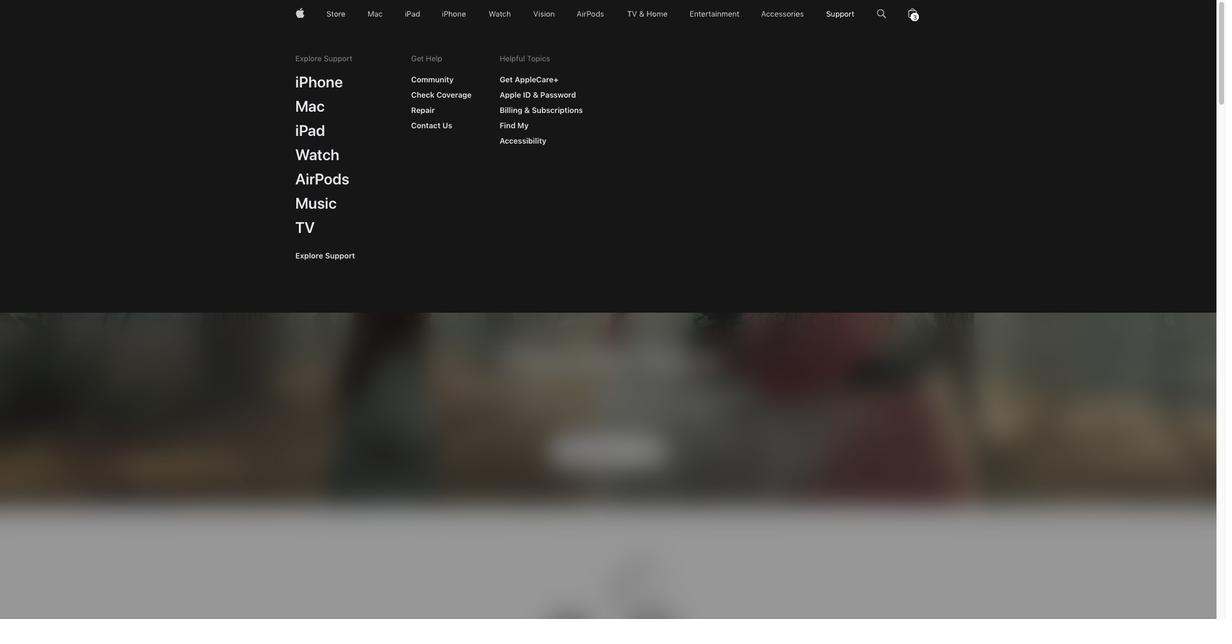 Task type: describe. For each thing, give the bounding box(es) containing it.
find
[[500, 121, 516, 130]]

0 vertical spatial support
[[324, 54, 352, 63]]

apple image
[[295, 0, 304, 28]]

explore support element
[[288, 68, 362, 266]]

community link
[[404, 70, 461, 89]]

airpods link
[[288, 165, 356, 193]]

tv link
[[288, 213, 322, 241]]

support image
[[826, 0, 854, 28]]

iphone
[[295, 73, 343, 91]]

iphone link
[[288, 68, 350, 96]]

contact
[[411, 121, 440, 130]]

1 explore from the top
[[295, 54, 322, 63]]

ipad link
[[288, 116, 332, 144]]

apple id & password link
[[493, 86, 583, 105]]

get help
[[411, 54, 442, 63]]

community check coverage repair contact us
[[411, 75, 472, 130]]

airpods image
[[577, 0, 604, 28]]

accessibility
[[500, 137, 546, 146]]

get help element
[[404, 70, 479, 135]]

1 horizontal spatial &
[[533, 91, 538, 100]]

mac image
[[368, 0, 382, 28]]

explore inside explore support 'link'
[[295, 252, 323, 261]]

find my link
[[493, 116, 536, 135]]

vision image
[[533, 0, 555, 28]]

my
[[517, 121, 529, 130]]

search apple.com image
[[877, 0, 886, 28]]

iphone mac ipad watch airpods music tv
[[295, 73, 349, 237]]

billing
[[500, 106, 522, 115]]

contact us link
[[404, 116, 459, 135]]

us
[[442, 121, 452, 130]]

watch image
[[488, 0, 511, 28]]

billing & subscriptions link
[[493, 101, 590, 120]]

helpful topics element
[[493, 70, 590, 151]]

watch
[[295, 146, 340, 164]]

apple
[[500, 91, 521, 100]]

watch link
[[288, 140, 347, 169]]

coverage
[[436, 91, 472, 100]]

check
[[411, 91, 434, 100]]



Task type: locate. For each thing, give the bounding box(es) containing it.
helpful
[[500, 54, 525, 63]]

get inside the 'get applecare+ apple id & password billing & subscriptions find my accessibility'
[[500, 75, 513, 84]]

& right id
[[533, 91, 538, 100]]

1 vertical spatial support
[[325, 252, 355, 261]]

support
[[324, 54, 352, 63], [325, 252, 355, 261]]

1 vertical spatial explore support
[[295, 252, 355, 261]]

1 horizontal spatial get
[[500, 75, 513, 84]]

get left help
[[411, 54, 424, 63]]

music link
[[288, 189, 344, 217]]

0 horizontal spatial get
[[411, 54, 424, 63]]

get for get help
[[411, 54, 424, 63]]

explore
[[295, 54, 322, 63], [295, 252, 323, 261]]

1 vertical spatial &
[[524, 106, 530, 115]]

helpful topics
[[500, 54, 550, 63]]

shopping bag with item count : 3 image
[[908, 0, 917, 28]]

mac link
[[288, 92, 332, 120]]

1 vertical spatial explore
[[295, 252, 323, 261]]

iphone image
[[442, 0, 466, 28]]

help
[[426, 54, 442, 63]]

airpods
[[295, 170, 349, 188]]

topics
[[527, 54, 550, 63]]

ipad
[[295, 121, 325, 140]]

explore support up iphone link
[[295, 54, 352, 63]]

2 explore from the top
[[295, 252, 323, 261]]

support up iphone link
[[324, 54, 352, 63]]

1 explore support from the top
[[295, 54, 352, 63]]

main content
[[0, 0, 1217, 619]]

get applecare+ link
[[493, 70, 565, 89]]

entertainment image
[[690, 0, 739, 28]]

mac
[[295, 97, 325, 116]]

get up 'apple'
[[500, 75, 513, 84]]

applecare+
[[515, 75, 558, 84]]

music
[[295, 194, 337, 213]]

explore down tv at the top of the page
[[295, 252, 323, 261]]

support inside explore support 'link'
[[325, 252, 355, 261]]

explore support inside 'link'
[[295, 252, 355, 261]]

get
[[411, 54, 424, 63], [500, 75, 513, 84]]

2 explore support from the top
[[295, 252, 355, 261]]

repair
[[411, 106, 435, 115]]

get for get applecare+ apple id & password billing & subscriptions find my accessibility
[[500, 75, 513, 84]]

support down 'music'
[[325, 252, 355, 261]]

tv
[[295, 218, 315, 237]]

0 vertical spatial explore
[[295, 54, 322, 63]]

get applecare+ apple id & password billing & subscriptions find my accessibility
[[500, 75, 583, 146]]

community
[[411, 75, 454, 84]]

0 vertical spatial get
[[411, 54, 424, 63]]

id
[[523, 91, 531, 100]]

&
[[533, 91, 538, 100], [524, 106, 530, 115]]

explore support link
[[288, 247, 362, 266]]

& down id
[[524, 106, 530, 115]]

0 vertical spatial &
[[533, 91, 538, 100]]

accessibility link
[[493, 132, 553, 151]]

tv and home image
[[626, 0, 668, 28]]

1 vertical spatial get
[[500, 75, 513, 84]]

ipad image
[[405, 0, 420, 28]]

explore support down tv at the top of the page
[[295, 252, 355, 261]]

0 vertical spatial explore support
[[295, 54, 352, 63]]

explore up iphone link
[[295, 54, 322, 63]]

password
[[540, 91, 576, 100]]

subscriptions
[[532, 106, 583, 115]]

accessories image
[[761, 0, 804, 28]]

explore support
[[295, 54, 352, 63], [295, 252, 355, 261]]

check coverage link
[[404, 86, 479, 105]]

store image
[[326, 0, 346, 28]]

repair link
[[404, 101, 442, 120]]

0 horizontal spatial &
[[524, 106, 530, 115]]



Task type: vqa. For each thing, say whether or not it's contained in the screenshot.
including
no



